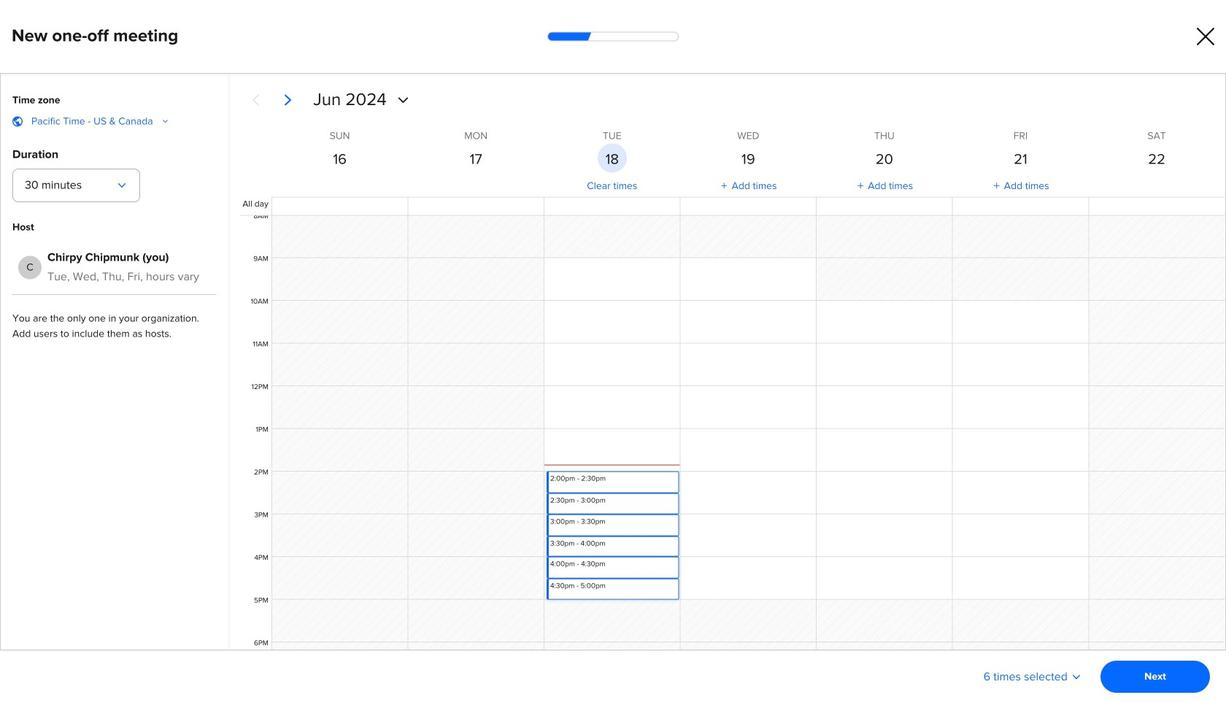 Task type: locate. For each thing, give the bounding box(es) containing it.
row
[[240, 126, 1226, 197], [240, 198, 1226, 215]]

calendly image
[[41, 18, 112, 38]]

row group
[[240, 0, 1226, 703]]

progress bar progress bar
[[541, 16, 679, 59]]

None button
[[12, 169, 140, 202]]

grid
[[240, 0, 1226, 703]]

main navigation element
[[0, 0, 190, 703]]

1 row from the top
[[240, 126, 1226, 197]]

progress bar image
[[541, 16, 592, 59]]

Find event types field
[[392, 128, 572, 162]]

None search field
[[392, 128, 572, 162]]



Task type: vqa. For each thing, say whether or not it's contained in the screenshot.
find event types field
yes



Task type: describe. For each thing, give the bounding box(es) containing it.
Time zone button
[[12, 114, 169, 129]]

2 row from the top
[[240, 198, 1226, 215]]



